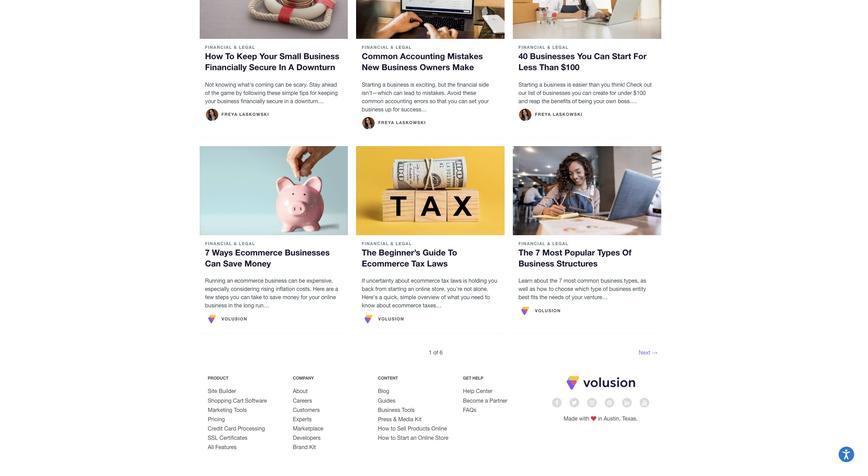 Task type: vqa. For each thing, say whether or not it's contained in the screenshot.
first charge
no



Task type: locate. For each thing, give the bounding box(es) containing it.
what
[[448, 294, 460, 300]]

freya laskowski down financially
[[222, 112, 269, 117]]

2 horizontal spatial freya laskowski link
[[519, 108, 583, 122]]

content
[[378, 376, 398, 381]]

your down which
[[572, 294, 583, 300]]

financial inside financial & legal the 7 most popular types of business structures
[[519, 241, 546, 246]]

business down common
[[382, 62, 418, 72]]

is for accounting
[[411, 81, 415, 88]]

avoid
[[448, 90, 462, 96]]

common inside starting a business is exciting, but the financial side isn't—which can lead to mistakes. avoid these common accounting errors so that you can set your business up for success…
[[362, 98, 384, 104]]

common down isn't—which
[[362, 98, 384, 104]]

your inside the starting a business is easier than you think! check out our list of businesses you can create for under $100 and reap the benefits of being your own boss.…
[[594, 98, 605, 104]]

ssl
[[208, 435, 218, 441]]

kit
[[415, 416, 422, 422], [310, 444, 316, 451]]

0 vertical spatial start
[[613, 51, 632, 61]]

brand
[[293, 444, 308, 451]]

1 horizontal spatial as
[[641, 278, 647, 284]]

0 horizontal spatial businesses
[[285, 248, 330, 257]]

7 for ways
[[205, 248, 210, 257]]

is inside starting a business is exciting, but the financial side isn't—which can lead to mistakes. avoid these common accounting errors so that you can set your business up for success…
[[411, 81, 415, 88]]

online down 'are'
[[322, 294, 336, 300]]

1 vertical spatial be
[[299, 278, 305, 284]]

0 horizontal spatial ecommerce
[[235, 248, 283, 257]]

developers link
[[293, 435, 321, 441]]

financial inside financial & legal common accounting mistakes new business owners make
[[362, 45, 389, 50]]

laskowski for than
[[553, 112, 583, 117]]

0 horizontal spatial common
[[362, 98, 384, 104]]

heart image
[[591, 416, 597, 421]]

business
[[304, 51, 340, 61], [382, 62, 418, 72], [519, 259, 555, 268], [378, 407, 401, 413]]

can
[[595, 51, 610, 61], [205, 259, 221, 268]]

7 left ways
[[205, 248, 210, 257]]

financial up 40
[[519, 45, 546, 50]]

help inside help center become a partner faqs
[[463, 388, 475, 394]]

1 horizontal spatial about
[[396, 278, 410, 284]]

legal inside financial & legal 7 ways ecommerce businesses can save money
[[239, 241, 255, 246]]

1 vertical spatial ecommerce
[[362, 259, 410, 268]]

a inside not knowing what's coming can be scary. stay ahead of the game by following these simple tips for keeping your business financially secure in a downturn…
[[290, 98, 293, 104]]

0 vertical spatial $100
[[562, 62, 580, 72]]

business down types,
[[610, 286, 632, 292]]

for down the costs.
[[301, 294, 308, 300]]

7 inside financial & legal 7 ways ecommerce businesses can save money
[[205, 248, 210, 257]]

the inside financial & legal the 7 most popular types of business structures
[[519, 248, 534, 257]]

ecommerce up considering
[[235, 278, 264, 284]]

you inside running an ecommerce business can be expensive, especially considering rising inflation costs. here are a few steps you can take to save money for your online business in the long run…
[[231, 294, 240, 300]]

to inside starting a business is exciting, but the financial side isn't—which can lead to mistakes. avoid these common accounting errors so that you can set your business up for success…
[[416, 90, 421, 96]]

financial inside financial & legal 40 businesses you can start for less than $100
[[519, 45, 546, 50]]

1 vertical spatial as
[[530, 286, 536, 292]]

financial & legal 40 businesses you can start for less than $100
[[519, 45, 647, 72]]

starting up list
[[519, 81, 538, 88]]

of inside if uncertainty about ecommerce tax laws is holding you back from starting an online store, you're not alone. here's a quick, simple overview of what you need to know about ecommerce taxes…
[[441, 294, 446, 300]]

follow volusion on youtube image
[[643, 400, 648, 406]]

kit up products
[[415, 416, 422, 422]]

the down not
[[212, 90, 219, 96]]

start up think!
[[613, 51, 632, 61]]

0 horizontal spatial kit
[[310, 444, 316, 451]]

starting inside starting a business is exciting, but the financial side isn't—which can lead to mistakes. avoid these common accounting errors so that you can set your business up for success…
[[362, 81, 381, 88]]

your down create
[[594, 98, 605, 104]]

of inside financial & legal the 7 most popular types of business structures
[[623, 248, 632, 257]]

2 horizontal spatial laskowski
[[553, 112, 583, 117]]

0 vertical spatial an
[[227, 278, 233, 284]]

2 these from the left
[[463, 90, 477, 96]]

for up own
[[610, 90, 617, 96]]

1 horizontal spatial online
[[416, 286, 431, 292]]

0 vertical spatial can
[[595, 51, 610, 61]]

legal for ways
[[239, 241, 255, 246]]

your down here on the bottom
[[309, 294, 320, 300]]

freya down reap
[[536, 112, 552, 117]]

businesses
[[543, 90, 571, 96]]

software
[[245, 398, 267, 404]]

2 horizontal spatial about
[[535, 278, 549, 284]]

secure
[[267, 98, 283, 104]]

0 horizontal spatial start
[[398, 435, 409, 441]]

pricing
[[208, 416, 225, 422]]

0 horizontal spatial the
[[362, 248, 377, 257]]

& inside the financial & legal how to keep your small business financially secure in a downturn
[[234, 45, 237, 50]]

ecommerce up money
[[235, 248, 283, 257]]

1 horizontal spatial common
[[578, 278, 600, 284]]

these up secure
[[267, 90, 281, 96]]

to up errors
[[416, 90, 421, 96]]

features
[[216, 444, 237, 451]]

& up keep on the left of page
[[234, 45, 237, 50]]

volusion link down know
[[362, 313, 405, 326]]

common
[[362, 98, 384, 104], [578, 278, 600, 284]]

online
[[432, 426, 448, 432], [418, 435, 434, 441]]

financial up beginner's
[[362, 241, 389, 246]]

which
[[575, 286, 590, 292]]

reap
[[530, 98, 541, 104]]

tax
[[412, 259, 425, 268]]

0 vertical spatial how
[[205, 51, 223, 61]]

freya laskowski link down benefits
[[519, 108, 583, 122]]

0 horizontal spatial freya laskowski link
[[205, 108, 269, 122]]

is
[[411, 81, 415, 88], [568, 81, 572, 88], [464, 278, 468, 284]]

$100 down the check at right
[[634, 90, 646, 96]]

1 of 6
[[429, 350, 443, 356]]

tools inside the blog guides business tools press & media kit how to sell products online how to start an online store
[[402, 407, 415, 413]]

1 horizontal spatial tools
[[402, 407, 415, 413]]

2 horizontal spatial freya laskowski
[[536, 112, 583, 117]]

business left up
[[362, 106, 384, 112]]

2 horizontal spatial volusion link
[[519, 304, 561, 318]]

1 horizontal spatial starting
[[519, 81, 538, 88]]

coming
[[256, 81, 274, 88]]

0 horizontal spatial laskowski
[[240, 112, 269, 117]]

0 horizontal spatial is
[[411, 81, 415, 88]]

for inside the starting a business is easier than you think! check out our list of businesses you can create for under $100 and reap the benefits of being your own boss.…
[[610, 90, 617, 96]]

1 vertical spatial can
[[205, 259, 221, 268]]

2 the from the left
[[519, 248, 534, 257]]

is inside if uncertainty about ecommerce tax laws is holding you back from starting an online store, you're not alone. here's a quick, simple overview of what you need to know about ecommerce taxes…
[[464, 278, 468, 284]]

be for your
[[286, 81, 292, 88]]

0 horizontal spatial tools
[[234, 407, 247, 413]]

financial & legal the 7 most popular types of business structures
[[519, 241, 632, 268]]

business
[[387, 81, 409, 88], [544, 81, 566, 88], [218, 98, 239, 104], [362, 106, 384, 112], [265, 278, 287, 284], [601, 278, 623, 284], [610, 286, 632, 292], [205, 303, 227, 309]]

& for businesses
[[548, 45, 551, 50]]

is up lead
[[411, 81, 415, 88]]

freya laskowski down success…
[[379, 120, 426, 125]]

& up common
[[391, 45, 394, 50]]

1 horizontal spatial simple
[[400, 294, 417, 300]]

be inside running an ecommerce business can be expensive, especially considering rising inflation costs. here are a few steps you can take to save money for your online business in the long run…
[[299, 278, 305, 284]]

legal up most
[[553, 241, 569, 246]]

financial & legal 7 ways ecommerce businesses can save money
[[205, 241, 330, 268]]

for
[[634, 51, 647, 61], [310, 90, 317, 96], [610, 90, 617, 96], [393, 106, 400, 112], [301, 294, 308, 300]]

partner
[[490, 398, 508, 404]]

2 starting from the left
[[519, 81, 538, 88]]

& inside financial & legal 7 ways ecommerce businesses can save money
[[234, 241, 237, 246]]

pricing link
[[208, 416, 225, 422]]

type
[[591, 286, 602, 292]]

the up avoid
[[448, 81, 456, 88]]

starting up isn't—which
[[362, 81, 381, 88]]

in inside not knowing what's coming can be scary. stay ahead of the game by following these simple tips for keeping your business financially secure in a downturn…
[[285, 98, 289, 104]]

can inside not knowing what's coming can be scary. stay ahead of the game by following these simple tips for keeping your business financially secure in a downturn…
[[275, 81, 284, 88]]

1 horizontal spatial laskowski
[[396, 120, 426, 125]]

0 horizontal spatial as
[[530, 286, 536, 292]]

financial inside the financial & legal how to keep your small business financially secure in a downturn
[[205, 45, 232, 50]]

press & media kit link
[[378, 416, 422, 422]]

0 vertical spatial online
[[432, 426, 448, 432]]

0 vertical spatial businesses
[[531, 51, 575, 61]]

to up 'financially'
[[225, 51, 235, 61]]

& inside financial & legal the beginner's guide to ecommerce tax laws
[[391, 241, 394, 246]]

1 horizontal spatial can
[[595, 51, 610, 61]]

your inside learn about the 7 most common business types, as well as how to choose which type of business entity best fits the needs of your venture…
[[572, 294, 583, 300]]

volusion link down steps
[[205, 313, 248, 326]]

legal up beginner's
[[396, 241, 412, 246]]

0 vertical spatial simple
[[282, 90, 298, 96]]

laskowski down success…
[[396, 120, 426, 125]]

be up the costs.
[[299, 278, 305, 284]]

here's
[[362, 294, 378, 300]]

0 horizontal spatial freya
[[222, 112, 238, 117]]

0 horizontal spatial freya laskowski
[[222, 112, 269, 117]]

2 horizontal spatial 7
[[560, 278, 563, 284]]

legal inside the financial & legal how to keep your small business financially secure in a downturn
[[239, 45, 255, 50]]

your
[[205, 98, 216, 104], [479, 98, 489, 104], [594, 98, 605, 104], [309, 294, 320, 300], [572, 294, 583, 300]]

legal inside financial & legal common accounting mistakes new business owners make
[[396, 45, 412, 50]]

to inside financial & legal the beginner's guide to ecommerce tax laws
[[448, 248, 458, 257]]

of left 6
[[434, 350, 439, 356]]

than
[[540, 62, 559, 72]]

legal up accounting in the top of the page
[[396, 45, 412, 50]]

online up overview
[[416, 286, 431, 292]]

of down store,
[[441, 294, 446, 300]]

starting a business is easier than you think! check out our list of businesses you can create for under $100 and reap the benefits of being your own boss.…
[[519, 81, 652, 104]]

types,
[[625, 278, 640, 284]]

1 vertical spatial online
[[418, 435, 434, 441]]

benefits
[[552, 98, 571, 104]]

your right 'set'
[[479, 98, 489, 104]]

an down how to sell products online link
[[411, 435, 417, 441]]

7 inside financial & legal the 7 most popular types of business structures
[[536, 248, 541, 257]]

& up most
[[548, 241, 551, 246]]

financial up ways
[[205, 241, 232, 246]]

the for the 7 most popular types of business structures
[[519, 248, 534, 257]]

make
[[453, 62, 475, 72]]

laskowski down financially
[[240, 112, 269, 117]]

to right how
[[549, 286, 554, 292]]

2 vertical spatial an
[[411, 435, 417, 441]]

a right 'are'
[[336, 286, 339, 292]]

0 horizontal spatial online
[[322, 294, 336, 300]]

is up the not at the right
[[464, 278, 468, 284]]

can right coming
[[275, 81, 284, 88]]

1 horizontal spatial these
[[463, 90, 477, 96]]

made with
[[564, 416, 591, 422]]

uncertainty
[[367, 278, 394, 284]]

site
[[208, 388, 217, 394]]

ecommerce
[[235, 248, 283, 257], [362, 259, 410, 268]]

financial for ways
[[205, 241, 232, 246]]

product
[[208, 376, 229, 381]]

0 horizontal spatial 7
[[205, 248, 210, 257]]

& up beginner's
[[391, 241, 394, 246]]

1 horizontal spatial businesses
[[531, 51, 575, 61]]

online
[[416, 286, 431, 292], [322, 294, 336, 300]]

& inside financial & legal the 7 most popular types of business structures
[[548, 241, 551, 246]]

common accounting mistakes new business owners make image
[[357, 0, 505, 39]]

0 vertical spatial be
[[286, 81, 292, 88]]

0 vertical spatial ecommerce
[[235, 248, 283, 257]]

2 horizontal spatial freya
[[536, 112, 552, 117]]

business down most
[[519, 259, 555, 268]]

2 vertical spatial how
[[378, 435, 390, 441]]

help center link
[[463, 388, 493, 394]]

1 horizontal spatial volusion
[[379, 316, 405, 322]]

0 horizontal spatial can
[[205, 259, 221, 268]]

financial for accounting
[[362, 45, 389, 50]]

0 vertical spatial common
[[362, 98, 384, 104]]

0 horizontal spatial volusion link
[[205, 313, 248, 326]]

starting for common accounting mistakes new business owners make
[[362, 81, 381, 88]]

financial for beginner's
[[362, 241, 389, 246]]

for inside financial & legal 40 businesses you can start for less than $100
[[634, 51, 647, 61]]

well
[[519, 286, 529, 292]]

you right steps
[[231, 294, 240, 300]]

business down game
[[218, 98, 239, 104]]

2 horizontal spatial is
[[568, 81, 572, 88]]

for inside not knowing what's coming can be scary. stay ahead of the game by following these simple tips for keeping your business financially secure in a downturn…
[[310, 90, 317, 96]]

a right secure
[[290, 98, 293, 104]]

help
[[473, 376, 484, 381], [463, 388, 475, 394]]

0 vertical spatial online
[[416, 286, 431, 292]]

tools down cart
[[234, 407, 247, 413]]

1 horizontal spatial freya laskowski
[[379, 120, 426, 125]]

help center become a partner faqs
[[463, 388, 508, 413]]

can up being
[[583, 90, 592, 96]]

of inside pagination navigation
[[434, 350, 439, 356]]

& inside financial & legal 40 businesses you can start for less than $100
[[548, 45, 551, 50]]

list
[[529, 90, 536, 96]]

be left scary.
[[286, 81, 292, 88]]

needs
[[549, 294, 564, 300]]

$100 down you
[[562, 62, 580, 72]]

can down considering
[[241, 294, 250, 300]]

1 vertical spatial how
[[378, 426, 390, 432]]

for right up
[[393, 106, 400, 112]]

ways
[[212, 248, 233, 257]]

is left easier
[[568, 81, 572, 88]]

freya for secure
[[222, 112, 238, 117]]

choose
[[556, 286, 574, 292]]

1 horizontal spatial be
[[299, 278, 305, 284]]

marketplace link
[[293, 426, 324, 432]]

learn
[[519, 278, 533, 284]]

online up 'store'
[[432, 426, 448, 432]]

as up entity
[[641, 278, 647, 284]]

kit for brand
[[310, 444, 316, 451]]

money
[[245, 259, 271, 268]]

your inside starting a business is exciting, but the financial side isn't—which can lead to mistakes. avoid these common accounting errors so that you can set your business up for success…
[[479, 98, 489, 104]]

about inside learn about the 7 most common business types, as well as how to choose which type of business entity best fits the needs of your venture…
[[535, 278, 549, 284]]

legal inside financial & legal the 7 most popular types of business structures
[[553, 241, 569, 246]]

1 vertical spatial businesses
[[285, 248, 330, 257]]

7 for most
[[560, 278, 563, 284]]

2 tools from the left
[[402, 407, 415, 413]]

1 vertical spatial common
[[578, 278, 600, 284]]

1 horizontal spatial 7
[[536, 248, 541, 257]]

a down from
[[380, 294, 383, 300]]

1 vertical spatial $100
[[634, 90, 646, 96]]

0 horizontal spatial be
[[286, 81, 292, 88]]

a down small
[[289, 62, 294, 72]]

ecommerce inside financial & legal the beginner's guide to ecommerce tax laws
[[362, 259, 410, 268]]

how inside the financial & legal how to keep your small business financially secure in a downturn
[[205, 51, 223, 61]]

to inside running an ecommerce business can be expensive, especially considering rising inflation costs. here are a few steps you can take to save money for your online business in the long run…
[[264, 294, 268, 300]]

follow volusion on facebook image
[[556, 400, 559, 406]]

0 horizontal spatial $100
[[562, 62, 580, 72]]

online inside running an ecommerce business can be expensive, especially considering rising inflation costs. here are a few steps you can take to save money for your online business in the long run…
[[322, 294, 336, 300]]

& inside financial & legal common accounting mistakes new business owners make
[[391, 45, 394, 50]]

1 horizontal spatial the
[[519, 248, 534, 257]]

financial
[[205, 45, 232, 50], [362, 45, 389, 50], [519, 45, 546, 50], [205, 241, 232, 246], [362, 241, 389, 246], [519, 241, 546, 246]]

financial & legal common accounting mistakes new business owners make
[[362, 45, 483, 72]]

0 horizontal spatial starting
[[362, 81, 381, 88]]

volusion link down fits
[[519, 304, 561, 318]]

keeping
[[319, 90, 338, 96]]

0 horizontal spatial simple
[[282, 90, 298, 96]]

1 these from the left
[[267, 90, 281, 96]]

0 horizontal spatial these
[[267, 90, 281, 96]]

about up how
[[535, 278, 549, 284]]

& up save
[[234, 241, 237, 246]]

next →
[[640, 350, 658, 356]]

an inside the blog guides business tools press & media kit how to sell products online how to start an online store
[[411, 435, 417, 441]]

how to sell products online link
[[378, 426, 448, 432]]

for down stay
[[310, 90, 317, 96]]

2 horizontal spatial volusion
[[536, 308, 561, 313]]

1 vertical spatial an
[[408, 286, 414, 292]]

businesses up expensive,
[[285, 248, 330, 257]]

follow volusion on linkedin image
[[625, 400, 630, 406]]

1 vertical spatial help
[[463, 388, 475, 394]]

online inside if uncertainty about ecommerce tax laws is holding you back from starting an online store, you're not alone. here's a quick, simple overview of what you need to know about ecommerce taxes…
[[416, 286, 431, 292]]

following
[[244, 90, 266, 96]]

1 vertical spatial online
[[322, 294, 336, 300]]

legal up 'than'
[[553, 45, 569, 50]]

financial & legal the beginner's guide to ecommerce tax laws
[[362, 241, 458, 268]]

is for businesses
[[568, 81, 572, 88]]

is inside the starting a business is easier than you think! check out our list of businesses you can create for under $100 and reap the benefits of being your own boss.…
[[568, 81, 572, 88]]

the up choose
[[550, 278, 558, 284]]

experts link
[[293, 416, 312, 422]]

legal inside financial & legal the beginner's guide to ecommerce tax laws
[[396, 241, 412, 246]]

ecommerce inside running an ecommerce business can be expensive, especially considering rising inflation costs. here are a few steps you can take to save money for your online business in the long run…
[[235, 278, 264, 284]]

an right starting at bottom
[[408, 286, 414, 292]]

tools up media on the bottom of the page
[[402, 407, 415, 413]]

tips
[[300, 90, 309, 96]]

starting for 40 businesses you can start for less than $100
[[519, 81, 538, 88]]

be for businesses
[[299, 278, 305, 284]]

a inside if uncertainty about ecommerce tax laws is holding you back from starting an online store, you're not alone. here's a quick, simple overview of what you need to know about ecommerce taxes…
[[380, 294, 383, 300]]

laskowski down benefits
[[553, 112, 583, 117]]

1 tools from the left
[[234, 407, 247, 413]]

your inside not knowing what's coming can be scary. stay ahead of the game by following these simple tips for keeping your business financially secure in a downturn…
[[205, 98, 216, 104]]

your inside running an ecommerce business can be expensive, especially considering rising inflation costs. here are a few steps you can take to save money for your online business in the long run…
[[309, 294, 320, 300]]

your down not
[[205, 98, 216, 104]]

in right secure
[[285, 98, 289, 104]]

volusion for laws
[[379, 316, 405, 322]]

game
[[221, 90, 235, 96]]

1 starting from the left
[[362, 81, 381, 88]]

ssl certificates link
[[208, 435, 248, 441]]

for inside starting a business is exciting, but the financial side isn't—which can lead to mistakes. avoid these common accounting errors so that you can set your business up for success…
[[393, 106, 400, 112]]

freya laskowski link for secure
[[205, 108, 269, 122]]

customers link
[[293, 407, 320, 413]]

the up if
[[362, 248, 377, 257]]

in down steps
[[229, 303, 233, 309]]

freya laskowski down benefits
[[536, 112, 583, 117]]

1 the from the left
[[362, 248, 377, 257]]

0 vertical spatial kit
[[415, 416, 422, 422]]

follow volusion on instagram image
[[590, 400, 595, 406]]

save
[[270, 294, 281, 300]]

&
[[234, 45, 237, 50], [391, 45, 394, 50], [548, 45, 551, 50], [234, 241, 237, 246], [391, 241, 394, 246], [548, 241, 551, 246], [394, 416, 397, 422]]

a inside help center become a partner faqs
[[486, 398, 488, 404]]

volusion for business
[[536, 308, 561, 313]]

starting inside the starting a business is easier than you think! check out our list of businesses you can create for under $100 and reap the benefits of being your own boss.…
[[519, 81, 538, 88]]

laskowski
[[240, 112, 269, 117], [553, 112, 583, 117], [396, 120, 426, 125]]

builder
[[219, 388, 236, 394]]

entity
[[633, 286, 647, 292]]

business down guides
[[378, 407, 401, 413]]

freya laskowski for than
[[536, 112, 583, 117]]

ecommerce software by volusion image
[[566, 376, 637, 390]]

7 left most
[[536, 248, 541, 257]]

kit inside the blog guides business tools press & media kit how to sell products online how to start an online store
[[415, 416, 422, 422]]

businesses inside financial & legal 40 businesses you can start for less than $100
[[531, 51, 575, 61]]

legal inside financial & legal 40 businesses you can start for less than $100
[[553, 45, 569, 50]]

to inside learn about the 7 most common business types, as well as how to choose which type of business entity best fits the needs of your venture…
[[549, 286, 554, 292]]

1 horizontal spatial start
[[613, 51, 632, 61]]

1 horizontal spatial is
[[464, 278, 468, 284]]

of right list
[[537, 90, 542, 96]]

0 horizontal spatial volusion
[[222, 316, 248, 322]]

of inside not knowing what's coming can be scary. stay ahead of the game by following these simple tips for keeping your business financially secure in a downturn…
[[205, 90, 210, 96]]

common up which
[[578, 278, 600, 284]]

the inside financial & legal the beginner's guide to ecommerce tax laws
[[362, 248, 377, 257]]

financial inside financial & legal 7 ways ecommerce businesses can save money
[[205, 241, 232, 246]]

freya down game
[[222, 112, 238, 117]]

for up the check at right
[[634, 51, 647, 61]]

financial inside financial & legal the beginner's guide to ecommerce tax laws
[[362, 241, 389, 246]]

1 horizontal spatial kit
[[415, 416, 422, 422]]

starting a business is exciting, but the financial side isn't—which can lead to mistakes. avoid these common accounting errors so that you can set your business up for success…
[[362, 81, 489, 112]]

1 vertical spatial simple
[[400, 294, 417, 300]]

the beginner's guide to ecommerce tax laws image
[[357, 146, 505, 235]]

1 horizontal spatial ecommerce
[[362, 259, 410, 268]]

the left long
[[234, 303, 242, 309]]

1 vertical spatial kit
[[310, 444, 316, 451]]

an inside running an ecommerce business can be expensive, especially considering rising inflation costs. here are a few steps you can take to save money for your online business in the long run…
[[227, 278, 233, 284]]

ecommerce inside financial & legal 7 ways ecommerce businesses can save money
[[235, 248, 283, 257]]

in
[[279, 62, 286, 72], [285, 98, 289, 104], [229, 303, 233, 309], [598, 416, 603, 422]]

& down 'business tools' link
[[394, 416, 397, 422]]

7 inside learn about the 7 most common business types, as well as how to choose which type of business entity best fits the needs of your venture…
[[560, 278, 563, 284]]

you down avoid
[[449, 98, 458, 104]]

next → link
[[635, 347, 662, 359]]

1 vertical spatial start
[[398, 435, 409, 441]]

if
[[362, 278, 365, 284]]

kit inside about careers customers experts marketplace developers brand kit
[[310, 444, 316, 451]]

1 horizontal spatial volusion link
[[362, 313, 405, 326]]

start down sell
[[398, 435, 409, 441]]

freya laskowski link down financially
[[205, 108, 269, 122]]

1 horizontal spatial $100
[[634, 90, 646, 96]]

to down rising
[[264, 294, 268, 300]]



Task type: describe. For each thing, give the bounding box(es) containing it.
learn about the 7 most common business types, as well as how to choose which type of business entity best fits the needs of your venture…
[[519, 278, 647, 300]]

pagination navigation
[[198, 345, 664, 360]]

the inside running an ecommerce business can be expensive, especially considering rising inflation costs. here are a few steps you can take to save money for your online business in the long run…
[[234, 303, 242, 309]]

$100 inside financial & legal 40 businesses you can start for less than $100
[[562, 62, 580, 72]]

site builder shopping cart software marketing tools pricing credit card processing ssl certificates all features
[[208, 388, 267, 451]]

financial & legal how to keep your small business financially secure in a downturn
[[205, 45, 340, 72]]

careers
[[293, 398, 312, 404]]

store
[[436, 435, 449, 441]]

& inside the blog guides business tools press & media kit how to sell products online how to start an online store
[[394, 416, 397, 422]]

most
[[564, 278, 576, 284]]

freya laskowski link for than
[[519, 108, 583, 122]]

get help
[[463, 376, 484, 381]]

easier
[[573, 81, 588, 88]]

financially
[[241, 98, 265, 104]]

mistakes.
[[423, 90, 446, 96]]

follow volusion on twitter image
[[572, 400, 578, 406]]

to left sell
[[391, 426, 396, 432]]

you up create
[[602, 81, 611, 88]]

inflation
[[276, 286, 295, 292]]

best
[[519, 294, 530, 300]]

less
[[519, 62, 538, 72]]

create
[[593, 90, 609, 96]]

venture…
[[585, 294, 608, 300]]

can up accounting
[[394, 90, 403, 96]]

simple inside if uncertainty about ecommerce tax laws is holding you back from starting an online store, you're not alone. here's a quick, simple overview of what you need to know about ecommerce taxes…
[[400, 294, 417, 300]]

start inside financial & legal 40 businesses you can start for less than $100
[[613, 51, 632, 61]]

take
[[252, 294, 262, 300]]

can inside financial & legal 7 ways ecommerce businesses can save money
[[205, 259, 221, 268]]

taxes…
[[423, 303, 442, 309]]

of down choose
[[566, 294, 571, 300]]

in right heart icon at the bottom right of page
[[598, 416, 603, 422]]

guide
[[423, 248, 446, 257]]

0 vertical spatial help
[[473, 376, 484, 381]]

start inside the blog guides business tools press & media kit how to sell products online how to start an online store
[[398, 435, 409, 441]]

products
[[408, 426, 430, 432]]

business inside the blog guides business tools press & media kit how to sell products online how to start an online store
[[378, 407, 401, 413]]

& for beginner's
[[391, 241, 394, 246]]

business inside the starting a business is easier than you think! check out our list of businesses you can create for under $100 and reap the benefits of being your own boss.…
[[544, 81, 566, 88]]

an inside if uncertainty about ecommerce tax laws is holding you back from starting an online store, you're not alone. here's a quick, simple overview of what you need to know about ecommerce taxes…
[[408, 286, 414, 292]]

7 ways ecommerce businesses can save money image
[[200, 146, 348, 235]]

financial for businesses
[[519, 45, 546, 50]]

rising
[[261, 286, 274, 292]]

can up inflation
[[289, 278, 298, 284]]

especially
[[205, 286, 230, 292]]

1 horizontal spatial freya laskowski link
[[362, 116, 426, 130]]

simple inside not knowing what's coming can be scary. stay ahead of the game by following these simple tips for keeping your business financially secure in a downturn…
[[282, 90, 298, 96]]

success…
[[402, 106, 427, 112]]

errors
[[414, 98, 429, 104]]

think!
[[612, 81, 626, 88]]

than
[[589, 81, 600, 88]]

& for accounting
[[391, 45, 394, 50]]

businesses inside financial & legal 7 ways ecommerce businesses can save money
[[285, 248, 330, 257]]

of left being
[[573, 98, 577, 104]]

volusion link for the beginner's guide to ecommerce tax laws
[[362, 313, 405, 326]]

mistakes
[[448, 51, 483, 61]]

brand kit link
[[293, 444, 316, 451]]

40
[[519, 51, 528, 61]]

laws
[[427, 259, 448, 268]]

legal for businesses
[[553, 45, 569, 50]]

& for 7
[[548, 241, 551, 246]]

→
[[653, 350, 658, 356]]

0 horizontal spatial about
[[377, 303, 391, 309]]

you down easier
[[572, 90, 581, 96]]

popular
[[565, 248, 596, 257]]

processing
[[238, 426, 265, 432]]

types
[[598, 248, 621, 257]]

business tools link
[[378, 407, 415, 413]]

steps
[[216, 294, 229, 300]]

isn't—which
[[362, 90, 392, 96]]

what's
[[238, 81, 254, 88]]

our
[[519, 90, 527, 96]]

and
[[519, 98, 528, 104]]

1 horizontal spatial freya
[[379, 120, 395, 125]]

ecommerce up store,
[[411, 278, 440, 284]]

sell
[[398, 426, 407, 432]]

lead
[[404, 90, 415, 96]]

legal for accounting
[[396, 45, 412, 50]]

careers link
[[293, 398, 312, 404]]

financially
[[205, 62, 247, 72]]

how to keep your small business financially secure in a downturn image
[[200, 0, 348, 39]]

marketplace
[[293, 426, 324, 432]]

financial for to
[[205, 45, 232, 50]]

the for the beginner's guide to ecommerce tax laws
[[362, 248, 377, 257]]

blog
[[378, 388, 390, 394]]

a inside running an ecommerce business can be expensive, especially considering rising inflation costs. here are a few steps you can take to save money for your online business in the long run…
[[336, 286, 339, 292]]

to inside the financial & legal how to keep your small business financially secure in a downturn
[[225, 51, 235, 61]]

business inside the financial & legal how to keep your small business financially secure in a downturn
[[304, 51, 340, 61]]

new
[[362, 62, 380, 72]]

in inside the financial & legal how to keep your small business financially secure in a downturn
[[279, 62, 286, 72]]

a inside the financial & legal how to keep your small business financially secure in a downturn
[[289, 62, 294, 72]]

these inside starting a business is exciting, but the financial side isn't—which can lead to mistakes. avoid these common accounting errors so that you can set your business up for success…
[[463, 90, 477, 96]]

financial for 7
[[519, 241, 546, 246]]

volusion link for 7 ways ecommerce businesses can save money
[[205, 313, 248, 326]]

downturn…
[[295, 98, 324, 104]]

the inside not knowing what's coming can be scary. stay ahead of the game by following these simple tips for keeping your business financially secure in a downturn…
[[212, 90, 219, 96]]

& for to
[[234, 45, 237, 50]]

with
[[580, 416, 590, 422]]

all features link
[[208, 444, 237, 451]]

are
[[326, 286, 334, 292]]

open accessibe: accessibility options, statement and help image
[[843, 450, 851, 460]]

business inside financial & legal the 7 most popular types of business structures
[[519, 259, 555, 268]]

center
[[476, 388, 493, 394]]

accounting
[[385, 98, 413, 104]]

these inside not knowing what's coming can be scary. stay ahead of the game by following these simple tips for keeping your business financially secure in a downturn…
[[267, 90, 281, 96]]

press
[[378, 416, 392, 422]]

most
[[543, 248, 563, 257]]

volusion link for the 7 most popular types of business structures
[[519, 304, 561, 318]]

laskowski for secure
[[240, 112, 269, 117]]

you inside starting a business is exciting, but the financial side isn't—which can lead to mistakes. avoid these common accounting errors so that you can set your business up for success…
[[449, 98, 458, 104]]

follow volusion on pinterest image
[[608, 400, 612, 406]]

0 vertical spatial as
[[641, 278, 647, 284]]

legal for beginner's
[[396, 241, 412, 246]]

accounting
[[401, 51, 445, 61]]

overview
[[418, 294, 440, 300]]

made
[[564, 416, 578, 422]]

so
[[430, 98, 436, 104]]

of right type
[[604, 286, 608, 292]]

$100 inside the starting a business is easier than you think! check out our list of businesses you can create for under $100 and reap the benefits of being your own boss.…
[[634, 90, 646, 96]]

kit for media
[[415, 416, 422, 422]]

& for ways
[[234, 241, 237, 246]]

cart
[[233, 398, 244, 404]]

your for popular
[[572, 294, 583, 300]]

can inside financial & legal 40 businesses you can start for less than $100
[[595, 51, 610, 61]]

tax
[[442, 278, 449, 284]]

volusion for money
[[222, 316, 248, 322]]

being
[[579, 98, 593, 104]]

small
[[280, 51, 302, 61]]

the down how
[[540, 294, 548, 300]]

to down press & media kit link
[[391, 435, 396, 441]]

can inside the starting a business is easier than you think! check out our list of businesses you can create for under $100 and reap the benefits of being your own boss.…
[[583, 90, 592, 96]]

long
[[244, 303, 254, 309]]

business inside not knowing what's coming can be scary. stay ahead of the game by following these simple tips for keeping your business financially secure in a downturn…
[[218, 98, 239, 104]]

save
[[223, 259, 242, 268]]

but
[[439, 81, 447, 88]]

from
[[376, 286, 387, 292]]

in inside running an ecommerce business can be expensive, especially considering rising inflation costs. here are a few steps you can take to save money for your online business in the long run…
[[229, 303, 233, 309]]

about careers customers experts marketplace developers brand kit
[[293, 388, 324, 451]]

you
[[578, 51, 592, 61]]

faqs link
[[463, 407, 477, 413]]

the inside the starting a business is easier than you think! check out our list of businesses you can create for under $100 and reap the benefits of being your own boss.…
[[542, 98, 550, 104]]

40 businesses you can start for less than $100 image
[[514, 0, 662, 39]]

holding
[[469, 278, 487, 284]]

your for businesses
[[309, 294, 320, 300]]

starting
[[388, 286, 407, 292]]

can left 'set'
[[459, 98, 468, 104]]

business up type
[[601, 278, 623, 284]]

become a partner link
[[463, 398, 508, 404]]

business inside financial & legal common accounting mistakes new business owners make
[[382, 62, 418, 72]]

shopping cart software link
[[208, 398, 267, 404]]

a inside starting a business is exciting, but the financial side isn't—which can lead to mistakes. avoid these common accounting errors so that you can set your business up for success…
[[383, 81, 386, 88]]

not
[[464, 286, 472, 292]]

blog guides business tools press & media kit how to sell products online how to start an online store
[[378, 388, 449, 441]]

business up lead
[[387, 81, 409, 88]]

legal for 7
[[553, 241, 569, 246]]

the inside starting a business is exciting, but the financial side isn't—which can lead to mistakes. avoid these common accounting errors so that you can set your business up for success…
[[448, 81, 456, 88]]

a inside the starting a business is easier than you think! check out our list of businesses you can create for under $100 and reap the benefits of being your own boss.…
[[540, 81, 543, 88]]

scary.
[[294, 81, 308, 88]]

for inside running an ecommerce business can be expensive, especially considering rising inflation costs. here are a few steps you can take to save money for your online business in the long run…
[[301, 294, 308, 300]]

tools inside site builder shopping cart software marketing tools pricing credit card processing ssl certificates all features
[[234, 407, 247, 413]]

freya for than
[[536, 112, 552, 117]]

your for new
[[479, 98, 489, 104]]

the 7 most popular types of business structures image
[[514, 146, 662, 235]]

you right holding
[[489, 278, 498, 284]]

business up rising
[[265, 278, 287, 284]]

common inside learn about the 7 most common business types, as well as how to choose which type of business entity best fits the needs of your venture…
[[578, 278, 600, 284]]

ecommerce down quick,
[[393, 303, 422, 309]]

freya laskowski for secure
[[222, 112, 269, 117]]

up
[[385, 106, 392, 112]]

financial
[[457, 81, 478, 88]]

to inside if uncertainty about ecommerce tax laws is holding you back from starting an online store, you're not alone. here's a quick, simple overview of what you need to know about ecommerce taxes…
[[486, 294, 490, 300]]

own
[[607, 98, 617, 104]]

running an ecommerce business can be expensive, especially considering rising inflation costs. here are a few steps you can take to save money for your online business in the long run…
[[205, 278, 339, 309]]

you down the not at the right
[[461, 294, 470, 300]]

business down steps
[[205, 303, 227, 309]]

company
[[293, 376, 314, 381]]

how to start an online store link
[[378, 435, 449, 441]]

legal for to
[[239, 45, 255, 50]]

6
[[440, 350, 443, 356]]



